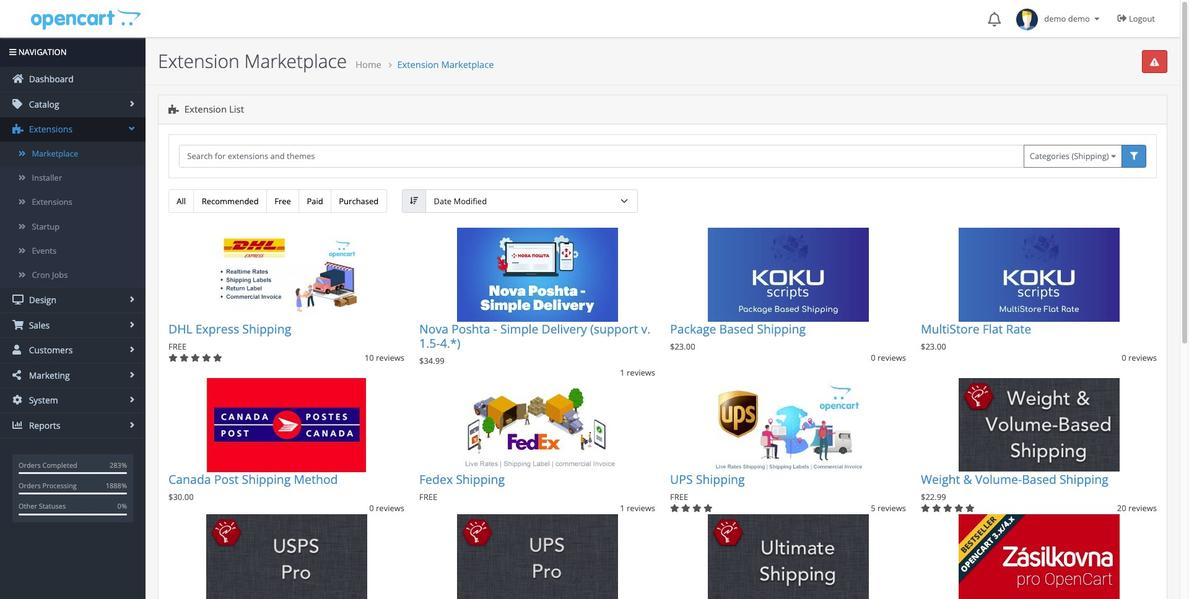 Task type: describe. For each thing, give the bounding box(es) containing it.
extension marketplace link
[[397, 58, 494, 71]]

customers
[[27, 345, 73, 356]]

0 vertical spatial extensions
[[27, 124, 73, 135]]

post
[[214, 471, 239, 488]]

startup link
[[0, 215, 146, 239]]

installer link
[[0, 166, 146, 190]]

dhl express shipping link
[[169, 321, 291, 337]]

simple
[[501, 321, 539, 337]]

purchased
[[339, 196, 379, 207]]

free inside dhl express shipping free
[[169, 341, 187, 353]]

dashboard link
[[0, 67, 146, 92]]

shipping inside package based shipping $23.00 0 reviews
[[757, 321, 806, 337]]

flat
[[983, 321, 1003, 337]]

logout
[[1129, 13, 1155, 24]]

Search for extensions and themes text field
[[179, 145, 1024, 168]]

sign out alt image
[[1118, 14, 1127, 23]]

ultimate shipping image
[[708, 515, 869, 600]]

user image
[[12, 345, 24, 355]]

recommended
[[202, 196, 259, 207]]

system
[[27, 395, 58, 407]]

list
[[229, 103, 244, 115]]

free link
[[266, 190, 299, 213]]

multistore flat rate $23.00 0 reviews
[[921, 321, 1157, 364]]

customers link
[[0, 338, 146, 363]]

weight & volume-based shipping image
[[959, 378, 1120, 473]]

5
[[871, 503, 876, 514]]

cron jobs
[[32, 269, 68, 281]]

canada post shipping method image
[[206, 378, 367, 473]]

free for ups shipping
[[670, 492, 688, 503]]

cron
[[32, 269, 50, 281]]

demo demo image
[[1017, 9, 1038, 30]]

10
[[365, 353, 374, 364]]

based inside package based shipping $23.00 0 reviews
[[720, 321, 754, 337]]

extension right home
[[397, 58, 439, 71]]

signature hash does not match! image
[[1151, 58, 1160, 66]]

1 horizontal spatial marketplace
[[244, 48, 347, 74]]

orders for orders completed
[[19, 461, 41, 470]]

2 demo from the left
[[1069, 13, 1090, 24]]

sales
[[27, 319, 50, 331]]

installer
[[32, 172, 62, 183]]

dhl express shipping free
[[169, 321, 291, 353]]

design link
[[0, 288, 146, 313]]

nova poshta - simple delivery (support v. 1.5-4.*) image
[[457, 228, 618, 322]]

marketplace link
[[0, 142, 146, 166]]

paid link
[[299, 190, 331, 213]]

extension up extension list
[[158, 48, 240, 74]]

ups pro image
[[457, 515, 618, 600]]

processing
[[42, 481, 77, 491]]

ups shipping image
[[708, 378, 869, 473]]

all link
[[169, 190, 194, 213]]

usps pro image
[[206, 515, 367, 600]]

based inside weight & volume-based shipping $22.99
[[1022, 471, 1057, 488]]

bars image
[[9, 48, 16, 56]]

categories
[[1030, 151, 1070, 162]]

shipping inside dhl express shipping free
[[242, 321, 291, 337]]

2 horizontal spatial marketplace
[[441, 58, 494, 71]]

fedex shipping image
[[457, 378, 618, 473]]

nova poshta - simple delivery (support v. 1.5-4.*) link
[[419, 321, 651, 352]]

reviews inside nova poshta - simple delivery (support v. 1.5-4.*) $34.99 1 reviews
[[627, 367, 655, 378]]

events link
[[0, 239, 146, 263]]

package based shipping image
[[708, 228, 869, 322]]

4.*)
[[440, 335, 461, 352]]

opencart image
[[29, 7, 141, 30]]

zasilkovna - opencart image
[[959, 515, 1120, 600]]

startup
[[32, 221, 60, 232]]

orders for orders processing
[[19, 481, 41, 491]]

puzzle piece image for extensions
[[12, 124, 24, 134]]

home image
[[12, 74, 24, 84]]

design
[[27, 294, 56, 306]]

bell image
[[988, 12, 1001, 27]]

star image down ups
[[670, 505, 679, 513]]

logout link
[[1109, 0, 1168, 37]]

demo demo
[[1038, 13, 1092, 24]]

package
[[670, 321, 717, 337]]

package based shipping $23.00 0 reviews
[[670, 321, 906, 364]]

paid
[[307, 196, 323, 207]]

1.5-
[[419, 335, 440, 352]]

completed
[[42, 461, 77, 470]]

cron jobs link
[[0, 263, 146, 288]]

0 horizontal spatial 0
[[369, 503, 374, 514]]

method
[[294, 471, 338, 488]]

filter image
[[1130, 153, 1139, 161]]

-
[[494, 321, 497, 337]]

$23.00 for multistore
[[921, 341, 946, 353]]

catalog link
[[0, 92, 146, 117]]

system link
[[0, 389, 146, 413]]

shipping inside weight & volume-based shipping $22.99
[[1060, 471, 1109, 488]]

rate
[[1006, 321, 1032, 337]]

ups shipping free
[[670, 471, 745, 503]]

v.
[[642, 321, 651, 337]]

star image down & on the right of page
[[955, 505, 964, 513]]

categories (shipping) button
[[1024, 145, 1123, 168]]

dhl express shipping image
[[206, 228, 367, 322]]

sort amount down image
[[410, 197, 418, 205]]

2 extensions link from the top
[[0, 190, 146, 215]]

0 for rate
[[1122, 353, 1127, 364]]

marketing link
[[0, 364, 146, 388]]

categories (shipping)
[[1030, 151, 1111, 162]]

ups shipping link
[[670, 471, 745, 488]]

purchased link
[[331, 190, 387, 213]]

&
[[964, 471, 972, 488]]



Task type: locate. For each thing, give the bounding box(es) containing it.
events
[[32, 245, 57, 256]]

0 horizontal spatial $23.00
[[670, 341, 695, 353]]

delivery
[[542, 321, 587, 337]]

orders processing
[[19, 481, 77, 491]]

free
[[169, 341, 187, 353], [419, 492, 438, 503], [670, 492, 688, 503]]

1888%
[[106, 481, 127, 491]]

0 horizontal spatial free
[[169, 341, 187, 353]]

demo right demo demo icon on the top of the page
[[1045, 13, 1066, 24]]

1 horizontal spatial free
[[419, 492, 438, 503]]

puzzle piece image down tag image
[[12, 124, 24, 134]]

2 horizontal spatial 0
[[1122, 353, 1127, 364]]

0 vertical spatial based
[[720, 321, 754, 337]]

free inside fedex shipping free
[[419, 492, 438, 503]]

weight
[[921, 471, 961, 488]]

navigation
[[16, 46, 67, 58]]

catalog
[[27, 98, 59, 110]]

1 demo from the left
[[1045, 13, 1066, 24]]

1 horizontal spatial based
[[1022, 471, 1057, 488]]

nova
[[419, 321, 449, 337]]

extensions down catalog
[[27, 124, 73, 135]]

extension marketplace
[[158, 48, 347, 74], [397, 58, 494, 71]]

other
[[19, 502, 37, 511]]

extensions down installer
[[32, 197, 72, 208]]

shipping
[[242, 321, 291, 337], [757, 321, 806, 337], [242, 471, 291, 488], [456, 471, 505, 488], [696, 471, 745, 488], [1060, 471, 1109, 488]]

$23.00 for package
[[670, 341, 695, 353]]

$23.00 down "package"
[[670, 341, 695, 353]]

1 vertical spatial extensions
[[32, 197, 72, 208]]

star image down ups shipping free
[[693, 505, 702, 513]]

caret down image
[[1111, 153, 1117, 161]]

reviews
[[376, 353, 405, 364], [878, 353, 906, 364], [1129, 353, 1157, 364], [627, 367, 655, 378], [376, 503, 405, 514], [627, 503, 655, 514], [878, 503, 906, 514], [1129, 503, 1157, 514]]

2 1 from the top
[[620, 503, 625, 514]]

desktop image
[[12, 295, 24, 305]]

free down "dhl"
[[169, 341, 187, 353]]

dashboard
[[27, 73, 74, 85]]

0 vertical spatial orders
[[19, 461, 41, 470]]

star image down "dhl"
[[169, 354, 178, 363]]

nova poshta - simple delivery (support v. 1.5-4.*) $34.99 1 reviews
[[419, 321, 655, 378]]

other statuses
[[19, 502, 66, 511]]

extensions link down installer
[[0, 190, 146, 215]]

share alt image
[[12, 370, 24, 380]]

1 inside nova poshta - simple delivery (support v. 1.5-4.*) $34.99 1 reviews
[[620, 367, 625, 378]]

1 horizontal spatial extension marketplace
[[397, 58, 494, 71]]

2 horizontal spatial free
[[670, 492, 688, 503]]

extensions link
[[0, 117, 146, 142], [0, 190, 146, 215]]

star image
[[169, 354, 178, 363], [202, 354, 211, 363], [670, 505, 679, 513], [693, 505, 702, 513], [955, 505, 964, 513]]

1 reviews
[[620, 503, 655, 514]]

dhl
[[169, 321, 193, 337]]

0 vertical spatial puzzle piece image
[[169, 105, 179, 114]]

free down ups
[[670, 492, 688, 503]]

ups
[[670, 471, 693, 488]]

multistore
[[921, 321, 980, 337]]

$23.00 inside multistore flat rate $23.00 0 reviews
[[921, 341, 946, 353]]

0 vertical spatial 1
[[620, 367, 625, 378]]

based
[[720, 321, 754, 337], [1022, 471, 1057, 488]]

weight & volume-based shipping $22.99
[[921, 471, 1109, 503]]

1 horizontal spatial puzzle piece image
[[169, 105, 179, 114]]

express
[[196, 321, 239, 337]]

shipping inside canada post shipping method $30.00
[[242, 471, 291, 488]]

all
[[177, 196, 186, 207]]

package based shipping link
[[670, 321, 806, 337]]

cog image
[[12, 396, 24, 405]]

free down fedex
[[419, 492, 438, 503]]

fedex
[[419, 471, 453, 488]]

orders up 'other'
[[19, 481, 41, 491]]

poshta
[[452, 321, 490, 337]]

1 horizontal spatial 0
[[871, 353, 876, 364]]

free
[[275, 196, 291, 207]]

canada
[[169, 471, 211, 488]]

0 vertical spatial extensions link
[[0, 117, 146, 142]]

demo demo link
[[1011, 0, 1109, 37]]

sales link
[[0, 313, 146, 338]]

fedex shipping free
[[419, 471, 505, 503]]

1 $23.00 from the left
[[670, 341, 695, 353]]

2 orders from the top
[[19, 481, 41, 491]]

0 horizontal spatial based
[[720, 321, 754, 337]]

weight & volume-based shipping link
[[921, 471, 1109, 488]]

orders
[[19, 461, 41, 470], [19, 481, 41, 491]]

0 horizontal spatial demo
[[1045, 13, 1066, 24]]

1 vertical spatial based
[[1022, 471, 1057, 488]]

0
[[871, 353, 876, 364], [1122, 353, 1127, 364], [369, 503, 374, 514]]

puzzle piece image left extension list
[[169, 105, 179, 114]]

star image down the express
[[202, 354, 211, 363]]

$23.00
[[670, 341, 695, 353], [921, 341, 946, 353]]

$22.99
[[921, 492, 946, 503]]

0 horizontal spatial puzzle piece image
[[12, 124, 24, 134]]

283%
[[110, 461, 127, 470]]

home link
[[356, 58, 382, 71]]

star image
[[180, 354, 189, 363], [191, 354, 200, 363], [213, 354, 222, 363], [682, 505, 691, 513], [704, 505, 713, 513], [921, 505, 930, 513], [932, 505, 941, 513], [944, 505, 953, 513], [966, 505, 975, 513]]

2 $23.00 from the left
[[921, 341, 946, 353]]

orders up orders processing
[[19, 461, 41, 470]]

$34.99
[[419, 356, 445, 367]]

reports
[[27, 420, 60, 432]]

chart bar image
[[12, 421, 24, 431]]

free inside ups shipping free
[[670, 492, 688, 503]]

extension
[[158, 48, 240, 74], [397, 58, 439, 71], [184, 103, 227, 115]]

1 vertical spatial extensions link
[[0, 190, 146, 215]]

jobs
[[52, 269, 68, 281]]

0 horizontal spatial marketplace
[[32, 148, 78, 159]]

demo left caret down image
[[1069, 13, 1090, 24]]

5 reviews
[[871, 503, 906, 514]]

1 vertical spatial orders
[[19, 481, 41, 491]]

shipping inside fedex shipping free
[[456, 471, 505, 488]]

10 reviews
[[365, 353, 405, 364]]

free for fedex shipping
[[419, 492, 438, 503]]

tag image
[[12, 99, 24, 109]]

0 horizontal spatial extension marketplace
[[158, 48, 347, 74]]

shopping cart image
[[12, 320, 24, 330]]

home
[[356, 58, 382, 71]]

reports link
[[0, 414, 146, 438]]

1 horizontal spatial demo
[[1069, 13, 1090, 24]]

1 vertical spatial puzzle piece image
[[12, 124, 24, 134]]

1 horizontal spatial $23.00
[[921, 341, 946, 353]]

canada post shipping method $30.00
[[169, 471, 338, 503]]

1 orders from the top
[[19, 461, 41, 470]]

multistore flat rate image
[[959, 228, 1120, 322]]

puzzle piece image for extension list
[[169, 105, 179, 114]]

extensions link down catalog link
[[0, 117, 146, 142]]

1 extensions link from the top
[[0, 117, 146, 142]]

marketplace
[[244, 48, 347, 74], [441, 58, 494, 71], [32, 148, 78, 159]]

recommended link
[[194, 190, 267, 213]]

0 inside package based shipping $23.00 0 reviews
[[871, 353, 876, 364]]

puzzle piece image
[[169, 105, 179, 114], [12, 124, 24, 134]]

fedex shipping link
[[419, 471, 505, 488]]

0 reviews
[[369, 503, 405, 514]]

caret down image
[[1092, 15, 1102, 23]]

statuses
[[39, 502, 66, 511]]

0 for shipping
[[871, 353, 876, 364]]

$23.00 inside package based shipping $23.00 0 reviews
[[670, 341, 695, 353]]

shipping inside ups shipping free
[[696, 471, 745, 488]]

1 1 from the top
[[620, 367, 625, 378]]

20 reviews
[[1118, 503, 1157, 514]]

20
[[1118, 503, 1127, 514]]

reviews inside multistore flat rate $23.00 0 reviews
[[1129, 353, 1157, 364]]

$23.00 down "multistore"
[[921, 341, 946, 353]]

volume-
[[976, 471, 1022, 488]]

multistore flat rate link
[[921, 321, 1032, 337]]

orders completed
[[19, 461, 77, 470]]

extension list
[[182, 103, 244, 115]]

0 inside multistore flat rate $23.00 0 reviews
[[1122, 353, 1127, 364]]

reviews inside package based shipping $23.00 0 reviews
[[878, 353, 906, 364]]

0%
[[117, 502, 127, 511]]

canada post shipping method link
[[169, 471, 338, 488]]

1 vertical spatial 1
[[620, 503, 625, 514]]

extension left list
[[184, 103, 227, 115]]

marketing
[[27, 370, 70, 382]]



Task type: vqa. For each thing, say whether or not it's contained in the screenshot.
Store link
no



